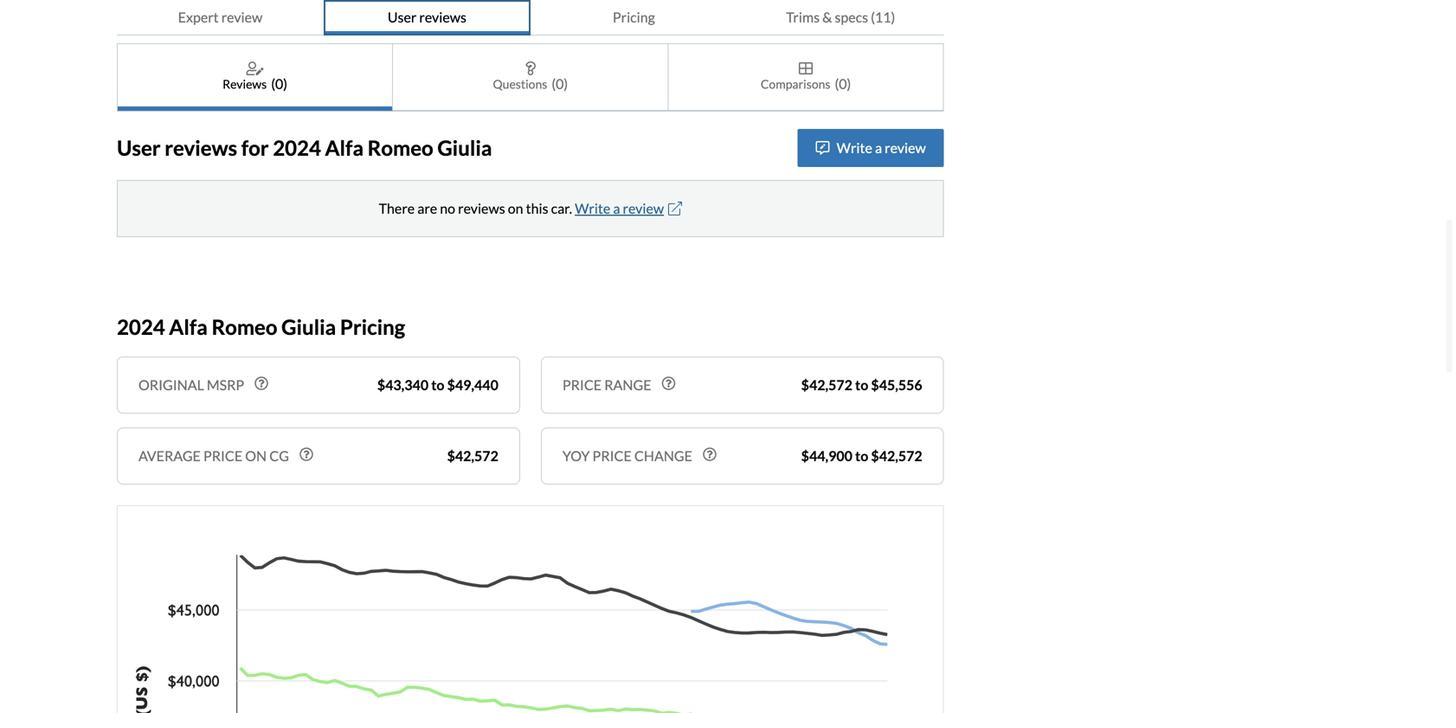 Task type: locate. For each thing, give the bounding box(es) containing it.
question circle image for yoy price change
[[703, 448, 717, 462]]

write right car.
[[575, 200, 611, 217]]

reviews for user reviews for 2024 alfa romeo giulia
[[165, 136, 237, 160]]

(0) right th large icon
[[835, 75, 852, 92]]

2 price from the left
[[593, 448, 632, 465]]

user inside tab
[[388, 9, 417, 26]]

2024
[[273, 136, 321, 160], [117, 315, 165, 340]]

reviews (0)
[[223, 75, 288, 92]]

review
[[221, 9, 263, 26], [885, 139, 926, 156], [623, 200, 664, 217]]

$42,572 right $44,900
[[872, 448, 923, 465]]

2 vertical spatial review
[[623, 200, 664, 217]]

this
[[526, 200, 549, 217]]

0 horizontal spatial pricing
[[340, 315, 405, 340]]

romeo up there
[[368, 136, 434, 160]]

to for $44,900
[[856, 448, 869, 465]]

$42,572 down $49,440
[[447, 448, 499, 465]]

th large image
[[799, 61, 813, 75]]

1 horizontal spatial 2024
[[273, 136, 321, 160]]

giulia
[[438, 136, 492, 160], [282, 315, 336, 340]]

comparisons count element
[[835, 74, 852, 94]]

(0) for reviews (0)
[[271, 75, 288, 92]]

questions count element
[[552, 74, 568, 94]]

pricing tab
[[531, 0, 738, 36]]

1 horizontal spatial giulia
[[438, 136, 492, 160]]

to right $43,340
[[431, 377, 445, 394]]

expert review tab
[[117, 0, 324, 36]]

0 horizontal spatial user
[[117, 136, 161, 160]]

a inside button
[[875, 139, 882, 156]]

on left this
[[508, 200, 523, 217]]

write inside button
[[837, 139, 873, 156]]

review left external link icon
[[623, 200, 664, 217]]

0 vertical spatial 2024
[[273, 136, 321, 160]]

no
[[440, 200, 456, 217]]

question circle image right range
[[662, 377, 676, 391]]

question circle image right change
[[703, 448, 717, 462]]

1 vertical spatial write a review
[[575, 200, 664, 217]]

1 vertical spatial pricing
[[340, 315, 405, 340]]

0 vertical spatial pricing
[[613, 9, 655, 26]]

a right car.
[[613, 200, 620, 217]]

0 horizontal spatial 2024
[[117, 315, 165, 340]]

price for average
[[203, 448, 243, 465]]

1 price from the left
[[203, 448, 243, 465]]

0 vertical spatial question circle image
[[255, 377, 269, 391]]

romeo
[[368, 136, 434, 160], [212, 315, 278, 340]]

expert review
[[178, 9, 263, 26]]

1 (0) from the left
[[271, 75, 288, 92]]

question circle image for price range
[[662, 377, 676, 391]]

review right comment alt edit icon
[[885, 139, 926, 156]]

0 vertical spatial a
[[875, 139, 882, 156]]

reviews
[[419, 9, 467, 26], [165, 136, 237, 160], [458, 200, 505, 217]]

0 horizontal spatial giulia
[[282, 315, 336, 340]]

review inside button
[[885, 139, 926, 156]]

0 horizontal spatial $42,572
[[447, 448, 499, 465]]

$45,556
[[872, 377, 923, 394]]

0 horizontal spatial question circle image
[[255, 377, 269, 391]]

0 horizontal spatial write
[[575, 200, 611, 217]]

to left $45,556
[[856, 377, 869, 394]]

2 vertical spatial reviews
[[458, 200, 505, 217]]

1 vertical spatial reviews
[[165, 136, 237, 160]]

1 horizontal spatial $42,572
[[802, 377, 853, 394]]

$42,572
[[802, 377, 853, 394], [447, 448, 499, 465], [872, 448, 923, 465]]

price right "average"
[[203, 448, 243, 465]]

2 (0) from the left
[[552, 75, 568, 92]]

to for $42,572
[[856, 377, 869, 394]]

1 vertical spatial tab list
[[117, 43, 945, 112]]

to
[[431, 377, 445, 394], [856, 377, 869, 394], [856, 448, 869, 465]]

write a review left external link icon
[[575, 200, 664, 217]]

2 horizontal spatial (0)
[[835, 75, 852, 92]]

yoy
[[563, 448, 590, 465]]

trims & specs (11) tab
[[738, 0, 945, 36]]

1 vertical spatial a
[[613, 200, 620, 217]]

$44,900 to $42,572
[[802, 448, 923, 465]]

tab list containing (0)
[[117, 43, 945, 112]]

2 horizontal spatial review
[[885, 139, 926, 156]]

1 vertical spatial on
[[245, 448, 267, 465]]

0 vertical spatial user
[[388, 9, 417, 26]]

$42,572 for $42,572
[[447, 448, 499, 465]]

pricing inside tab
[[613, 9, 655, 26]]

1 vertical spatial question circle image
[[703, 448, 717, 462]]

1 vertical spatial write
[[575, 200, 611, 217]]

1 horizontal spatial price
[[593, 448, 632, 465]]

on left cg
[[245, 448, 267, 465]]

trims & specs (11)
[[786, 9, 896, 26]]

0 vertical spatial reviews
[[419, 9, 467, 26]]

2024 up the original
[[117, 315, 165, 340]]

tab list
[[117, 0, 945, 36], [117, 43, 945, 112]]

0 horizontal spatial price
[[203, 448, 243, 465]]

1 vertical spatial review
[[885, 139, 926, 156]]

review inside tab
[[221, 9, 263, 26]]

average
[[139, 448, 201, 465]]

question circle image
[[255, 377, 269, 391], [703, 448, 717, 462]]

pricing
[[613, 9, 655, 26], [340, 315, 405, 340]]

write a review inside button
[[837, 139, 926, 156]]

write a review
[[837, 139, 926, 156], [575, 200, 664, 217]]

1 vertical spatial alfa
[[169, 315, 208, 340]]

original msrp
[[139, 377, 244, 394]]

question circle image right msrp at bottom left
[[255, 377, 269, 391]]

write a review link
[[575, 200, 682, 217]]

romeo up msrp at bottom left
[[212, 315, 278, 340]]

1 horizontal spatial user
[[388, 9, 417, 26]]

reviews inside tab
[[419, 9, 467, 26]]

1 horizontal spatial question circle image
[[703, 448, 717, 462]]

1 tab list from the top
[[117, 0, 945, 36]]

1 horizontal spatial pricing
[[613, 9, 655, 26]]

0 vertical spatial on
[[508, 200, 523, 217]]

1 horizontal spatial romeo
[[368, 136, 434, 160]]

question circle image for original msrp
[[255, 377, 269, 391]]

1 horizontal spatial question circle image
[[662, 377, 676, 391]]

1 horizontal spatial write
[[837, 139, 873, 156]]

1 vertical spatial romeo
[[212, 315, 278, 340]]

0 horizontal spatial question circle image
[[300, 448, 313, 462]]

3 (0) from the left
[[835, 75, 852, 92]]

reviews for user reviews
[[419, 9, 467, 26]]

1 horizontal spatial write a review
[[837, 139, 926, 156]]

there are no reviews on this car.
[[379, 200, 572, 217]]

to right $44,900
[[856, 448, 869, 465]]

question circle image
[[662, 377, 676, 391], [300, 448, 313, 462]]

0 horizontal spatial (0)
[[271, 75, 288, 92]]

0 vertical spatial write
[[837, 139, 873, 156]]

questions (0)
[[493, 75, 568, 92]]

write
[[837, 139, 873, 156], [575, 200, 611, 217]]

write right comment alt edit icon
[[837, 139, 873, 156]]

question circle image right cg
[[300, 448, 313, 462]]

0 vertical spatial tab list
[[117, 0, 945, 36]]

yoy price change
[[563, 448, 693, 465]]

(0) right user edit image at the left top of page
[[271, 75, 288, 92]]

2024 alfa romeo giulia pricing
[[117, 315, 405, 340]]

tab panel
[[117, 0, 945, 16]]

1 horizontal spatial (0)
[[552, 75, 568, 92]]

write a review right comment alt edit icon
[[837, 139, 926, 156]]

a right comment alt edit icon
[[875, 139, 882, 156]]

alfa
[[325, 136, 364, 160], [169, 315, 208, 340]]

(0) right question icon at the left top of page
[[552, 75, 568, 92]]

1 horizontal spatial alfa
[[325, 136, 364, 160]]

price right yoy
[[593, 448, 632, 465]]

average price on cg
[[139, 448, 289, 465]]

user for user reviews for 2024 alfa romeo giulia
[[117, 136, 161, 160]]

$44,900
[[802, 448, 853, 465]]

0 vertical spatial review
[[221, 9, 263, 26]]

msrp
[[207, 377, 244, 394]]

a
[[875, 139, 882, 156], [613, 200, 620, 217]]

0 vertical spatial giulia
[[438, 136, 492, 160]]

on
[[508, 200, 523, 217], [245, 448, 267, 465]]

1 vertical spatial question circle image
[[300, 448, 313, 462]]

user
[[388, 9, 417, 26], [117, 136, 161, 160]]

price
[[203, 448, 243, 465], [593, 448, 632, 465]]

price for yoy
[[593, 448, 632, 465]]

0 horizontal spatial romeo
[[212, 315, 278, 340]]

0 vertical spatial write a review
[[837, 139, 926, 156]]

review right expert
[[221, 9, 263, 26]]

1 vertical spatial user
[[117, 136, 161, 160]]

0 vertical spatial question circle image
[[662, 377, 676, 391]]

$42,572 left $45,556
[[802, 377, 853, 394]]

0 horizontal spatial review
[[221, 9, 263, 26]]

change
[[635, 448, 693, 465]]

(0)
[[271, 75, 288, 92], [552, 75, 568, 92], [835, 75, 852, 92]]

1 horizontal spatial a
[[875, 139, 882, 156]]

2 tab list from the top
[[117, 43, 945, 112]]

0 horizontal spatial on
[[245, 448, 267, 465]]

2024 right for
[[273, 136, 321, 160]]



Task type: describe. For each thing, give the bounding box(es) containing it.
question circle image for average price on cg
[[300, 448, 313, 462]]

reviews count element
[[271, 74, 288, 94]]

comment alt edit image
[[816, 141, 830, 155]]

(0) for questions (0)
[[552, 75, 568, 92]]

are
[[418, 200, 437, 217]]

&
[[823, 9, 832, 26]]

$43,340
[[377, 377, 429, 394]]

1 vertical spatial giulia
[[282, 315, 336, 340]]

reviews
[[223, 77, 267, 91]]

car.
[[551, 200, 572, 217]]

cg
[[270, 448, 289, 465]]

1 horizontal spatial review
[[623, 200, 664, 217]]

price range
[[563, 377, 652, 394]]

$43,340 to $49,440
[[377, 377, 499, 394]]

(11)
[[871, 9, 896, 26]]

there
[[379, 200, 415, 217]]

$42,572 for $42,572 to $45,556
[[802, 377, 853, 394]]

user reviews tab
[[324, 0, 531, 36]]

comparisons (0)
[[761, 75, 852, 92]]

1 vertical spatial 2024
[[117, 315, 165, 340]]

question image
[[526, 61, 536, 75]]

user edit image
[[246, 61, 264, 75]]

2 horizontal spatial $42,572
[[872, 448, 923, 465]]

range
[[605, 377, 652, 394]]

0 vertical spatial romeo
[[368, 136, 434, 160]]

(0) for comparisons (0)
[[835, 75, 852, 92]]

comparisons
[[761, 77, 831, 91]]

1 horizontal spatial on
[[508, 200, 523, 217]]

specs
[[835, 9, 869, 26]]

for
[[241, 136, 269, 160]]

0 horizontal spatial a
[[613, 200, 620, 217]]

0 horizontal spatial alfa
[[169, 315, 208, 340]]

external link image
[[669, 202, 682, 216]]

expert
[[178, 9, 219, 26]]

write a review button
[[798, 129, 945, 167]]

$49,440
[[447, 377, 499, 394]]

questions
[[493, 77, 548, 91]]

price
[[563, 377, 602, 394]]

user reviews for 2024 alfa romeo giulia
[[117, 136, 492, 160]]

0 vertical spatial alfa
[[325, 136, 364, 160]]

tab list containing expert review
[[117, 0, 945, 36]]

to for $43,340
[[431, 377, 445, 394]]

trims
[[786, 9, 820, 26]]

user reviews
[[388, 9, 467, 26]]

user for user reviews
[[388, 9, 417, 26]]

0 horizontal spatial write a review
[[575, 200, 664, 217]]

$42,572 to $45,556
[[802, 377, 923, 394]]

original
[[139, 377, 204, 394]]



Task type: vqa. For each thing, say whether or not it's contained in the screenshot.
The (720) 605-6531
no



